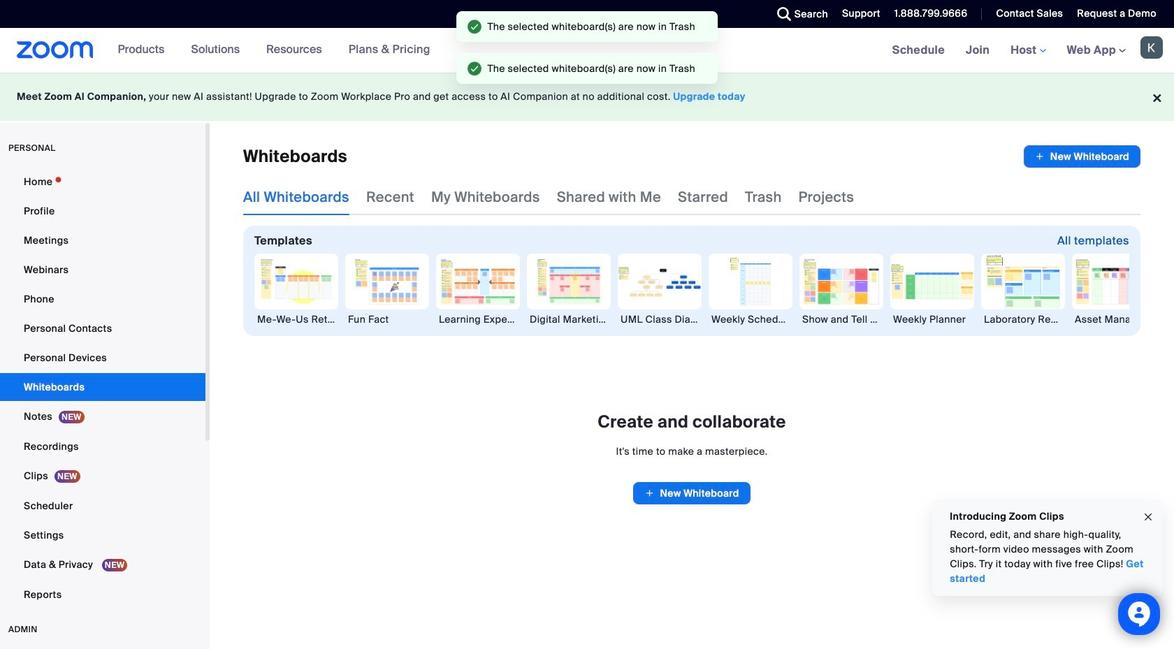 Task type: locate. For each thing, give the bounding box(es) containing it.
0 horizontal spatial application
[[634, 482, 750, 505]]

success image
[[468, 20, 482, 34]]

success image
[[468, 62, 482, 75]]

banner
[[0, 28, 1174, 73]]

meetings navigation
[[882, 28, 1174, 73]]

show and tell with a twist element
[[800, 312, 884, 326]]

tabs of all whiteboard page tab list
[[243, 179, 854, 215]]

footer
[[0, 73, 1174, 121]]

1 horizontal spatial application
[[1024, 145, 1141, 168]]

learning experience canvas element
[[436, 312, 520, 326]]

application
[[1024, 145, 1141, 168], [634, 482, 750, 505]]

product information navigation
[[107, 28, 441, 73]]

uml class diagram element
[[618, 312, 702, 326]]

weekly schedule element
[[709, 312, 793, 326]]

0 vertical spatial application
[[1024, 145, 1141, 168]]



Task type: describe. For each thing, give the bounding box(es) containing it.
add image
[[1035, 150, 1045, 164]]

close image
[[1143, 509, 1154, 525]]

digital marketing canvas element
[[527, 312, 611, 326]]

me-we-us retrospective element
[[254, 312, 338, 326]]

zoom logo image
[[17, 41, 93, 59]]

fun fact element
[[345, 312, 429, 326]]

profile picture image
[[1141, 36, 1163, 59]]

1 vertical spatial application
[[634, 482, 750, 505]]

asset management element
[[1072, 312, 1156, 326]]

weekly planner element
[[891, 312, 974, 326]]

add image
[[645, 487, 655, 501]]

laboratory report element
[[981, 312, 1065, 326]]

personal menu menu
[[0, 168, 206, 610]]



Task type: vqa. For each thing, say whether or not it's contained in the screenshot.
leftmost Add icon
yes



